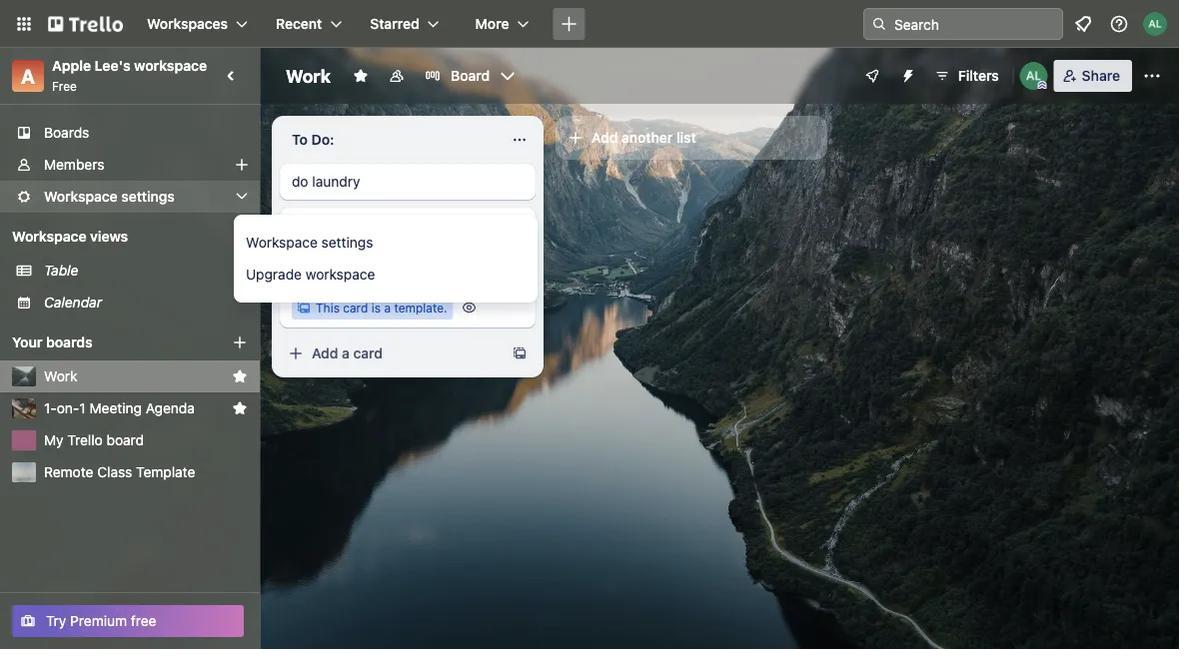 Task type: locate. For each thing, give the bounding box(es) containing it.
back to home image
[[48, 8, 123, 40]]

table
[[44, 262, 78, 279]]

workspace visible image
[[389, 68, 405, 84]]

1 horizontal spatial a
[[384, 301, 391, 315]]

show menu image
[[1142, 66, 1162, 86]]

do laundry
[[292, 173, 360, 190]]

add left "another"
[[592, 129, 618, 146]]

workspaces
[[147, 15, 228, 32]]

star or unstar board image
[[353, 68, 369, 84]]

basic
[[292, 273, 327, 290]]

workspace settings
[[44, 188, 175, 205], [246, 234, 373, 251]]

1 vertical spatial to
[[330, 273, 346, 290]]

a
[[384, 301, 391, 315], [342, 345, 350, 362]]

workspace
[[134, 57, 207, 74], [306, 266, 375, 283]]

1 horizontal spatial add
[[592, 129, 618, 146]]

more
[[475, 15, 509, 32]]

settings
[[121, 188, 175, 205], [321, 234, 373, 251]]

board
[[451, 67, 490, 84]]

0 vertical spatial workspace settings
[[44, 188, 175, 205]]

0 horizontal spatial add
[[312, 345, 338, 362]]

1 vertical spatial add
[[312, 345, 338, 362]]

members link
[[0, 149, 260, 181]]

0 vertical spatial starred icon image
[[232, 369, 248, 385]]

work button
[[44, 367, 224, 387]]

a down this card is a template.
[[342, 345, 350, 362]]

to
[[292, 131, 308, 148], [330, 273, 346, 290]]

add a card button
[[280, 338, 504, 370]]

color: blue, title: none image
[[292, 260, 332, 268]]

meeting
[[89, 400, 142, 417]]

add inside button
[[312, 345, 338, 362]]

to left "do"
[[330, 273, 346, 290]]

1 horizontal spatial to
[[330, 273, 346, 290]]

1 starred icon image from the top
[[232, 369, 248, 385]]

laundry
[[312, 173, 360, 190]]

1 vertical spatial card
[[353, 345, 383, 362]]

another
[[622, 129, 673, 146]]

1 vertical spatial workspace settings
[[246, 234, 373, 251]]

0 horizontal spatial workspace
[[134, 57, 207, 74]]

0 vertical spatial to
[[292, 131, 308, 148]]

workspace
[[44, 188, 118, 205], [12, 228, 86, 245], [246, 234, 318, 251]]

1-on-1 meeting agenda
[[44, 400, 195, 417]]

try premium free button
[[12, 606, 244, 638]]

my
[[44, 432, 63, 449]]

add another list
[[592, 129, 696, 146]]

your boards
[[12, 334, 93, 351]]

to inside text field
[[292, 131, 308, 148]]

do laundry link
[[292, 172, 524, 192]]

to left the do:
[[292, 131, 308, 148]]

out
[[323, 217, 344, 234]]

a right is
[[384, 301, 391, 315]]

1 vertical spatial work
[[44, 368, 77, 385]]

0 horizontal spatial settings
[[121, 188, 175, 205]]

add another list button
[[556, 116, 827, 160]]

add
[[592, 129, 618, 146], [312, 345, 338, 362]]

0 vertical spatial work
[[286, 65, 331, 86]]

0 horizontal spatial work
[[44, 368, 77, 385]]

card left is
[[343, 301, 368, 315]]

1 vertical spatial workspace
[[306, 266, 375, 283]]

on-
[[57, 400, 79, 417]]

add a card
[[312, 345, 383, 362]]

0 vertical spatial settings
[[121, 188, 175, 205]]

table link
[[44, 261, 248, 281]]

0 vertical spatial workspace
[[134, 57, 207, 74]]

upgrade workspace link
[[234, 259, 562, 291]]

is
[[372, 301, 381, 315]]

settings down the take out trash
[[321, 234, 373, 251]]

recent button
[[264, 8, 354, 40]]

do
[[350, 273, 368, 290]]

add down this
[[312, 345, 338, 362]]

share button
[[1054, 60, 1132, 92]]

share
[[1082, 67, 1120, 84]]

starred button
[[358, 8, 451, 40]]

card
[[343, 301, 368, 315], [353, 345, 383, 362]]

workspace down members
[[44, 188, 118, 205]]

card inside button
[[353, 345, 383, 362]]

add for add a card
[[312, 345, 338, 362]]

starred icon image for 1-on-1 meeting agenda
[[232, 401, 248, 417]]

take
[[292, 217, 319, 234]]

try
[[46, 613, 66, 630]]

workspace settings down take
[[246, 234, 373, 251]]

calendar
[[44, 294, 102, 311]]

1 vertical spatial starred icon image
[[232, 401, 248, 417]]

1 horizontal spatial workspace settings
[[246, 234, 373, 251]]

work
[[286, 65, 331, 86], [44, 368, 77, 385]]

2 starred icon image from the top
[[232, 401, 248, 417]]

work inside board name text box
[[286, 65, 331, 86]]

free
[[131, 613, 156, 630]]

create board or workspace image
[[559, 14, 579, 34]]

To Do: text field
[[280, 124, 500, 156]]

workspace up table
[[12, 228, 86, 245]]

0 horizontal spatial a
[[342, 345, 350, 362]]

list
[[677, 129, 696, 146]]

settings down members link
[[121, 188, 175, 205]]

Search field
[[887, 9, 1062, 39]]

power ups image
[[864, 68, 880, 84]]

0 notifications image
[[1071, 12, 1095, 36]]

your boards with 4 items element
[[12, 331, 202, 355]]

0 horizontal spatial workspace settings
[[44, 188, 175, 205]]

workspaces button
[[135, 8, 260, 40]]

workspace settings down members link
[[44, 188, 175, 205]]

1-on-1 meeting agenda button
[[44, 399, 224, 419]]

apple lee's workspace free
[[52, 57, 207, 93]]

recent
[[276, 15, 322, 32]]

template.
[[394, 301, 447, 315]]

automation image
[[892, 60, 920, 88]]

remote class template link
[[44, 463, 248, 483]]

board
[[106, 432, 144, 449]]

agenda
[[146, 400, 195, 417]]

workspace views
[[12, 228, 128, 245]]

1 horizontal spatial work
[[286, 65, 331, 86]]

starred icon image
[[232, 369, 248, 385], [232, 401, 248, 417]]

work up on-
[[44, 368, 77, 385]]

0 horizontal spatial to
[[292, 131, 308, 148]]

this card is a template.
[[316, 301, 447, 315]]

apple lee (applelee29) image
[[1020, 62, 1048, 90]]

add inside button
[[592, 129, 618, 146]]

1 vertical spatial settings
[[321, 234, 373, 251]]

filters
[[958, 67, 999, 84]]

card down is
[[353, 345, 383, 362]]

apple lee's workspace link
[[52, 57, 207, 74]]

work down recent 'popup button'
[[286, 65, 331, 86]]

more button
[[463, 8, 541, 40]]

1 vertical spatial a
[[342, 345, 350, 362]]

0 vertical spatial add
[[592, 129, 618, 146]]



Task type: vqa. For each thing, say whether or not it's contained in the screenshot.
'workspace' in the Teaching: Weekly Planning Tara Schultz's workspace
no



Task type: describe. For each thing, give the bounding box(es) containing it.
primary element
[[0, 0, 1179, 48]]

calendar link
[[44, 293, 248, 313]]

0 vertical spatial a
[[384, 301, 391, 315]]

add for add another list
[[592, 129, 618, 146]]

my trello board
[[44, 432, 144, 449]]

search image
[[871, 16, 887, 32]]

create from template… image
[[512, 346, 528, 362]]

open information menu image
[[1109, 14, 1129, 34]]

1 horizontal spatial workspace
[[306, 266, 375, 283]]

boards
[[46, 334, 93, 351]]

template
[[136, 464, 195, 481]]

take out trash
[[292, 217, 381, 234]]

take out trash link
[[292, 216, 524, 236]]

workspace settings inside popup button
[[44, 188, 175, 205]]

this
[[316, 301, 340, 315]]

workspace settings link
[[234, 227, 562, 259]]

workspace settings button
[[0, 181, 260, 213]]

a
[[21, 64, 35, 87]]

class
[[97, 464, 132, 481]]

a link
[[12, 60, 44, 92]]

trello
[[67, 432, 103, 449]]

apple
[[52, 57, 91, 74]]

workspace inside popup button
[[44, 188, 118, 205]]

basic to do link
[[292, 272, 524, 292]]

premium
[[70, 613, 127, 630]]

basic to do
[[292, 273, 368, 290]]

your
[[12, 334, 42, 351]]

workspace navigation collapse icon image
[[218, 62, 246, 90]]

my trello board link
[[44, 431, 248, 451]]

this member is an admin of this board. image
[[1038, 81, 1047, 90]]

members
[[44, 156, 104, 173]]

Board name text field
[[276, 60, 341, 92]]

upgrade workspace
[[246, 266, 375, 283]]

1
[[79, 400, 86, 417]]

settings inside popup button
[[121, 188, 175, 205]]

starred icon image for work
[[232, 369, 248, 385]]

filters button
[[928, 60, 1005, 92]]

boards link
[[0, 117, 260, 149]]

1 horizontal spatial settings
[[321, 234, 373, 251]]

board button
[[417, 60, 524, 92]]

starred
[[370, 15, 419, 32]]

workspace down take
[[246, 234, 318, 251]]

upgrade
[[246, 266, 302, 283]]

boards
[[44, 124, 89, 141]]

0 vertical spatial card
[[343, 301, 368, 315]]

remote
[[44, 464, 93, 481]]

do
[[292, 173, 308, 190]]

1-
[[44, 400, 57, 417]]

try premium free
[[46, 613, 156, 630]]

lee's
[[95, 57, 131, 74]]

remote class template
[[44, 464, 195, 481]]

views
[[90, 228, 128, 245]]

a inside button
[[342, 345, 350, 362]]

free
[[52, 79, 77, 93]]

trash
[[348, 217, 381, 234]]

workspace inside apple lee's workspace free
[[134, 57, 207, 74]]

do:
[[311, 131, 334, 148]]

work inside button
[[44, 368, 77, 385]]

apple lee (applelee29) image
[[1143, 12, 1167, 36]]

add board image
[[232, 335, 248, 351]]

to do:
[[292, 131, 334, 148]]



